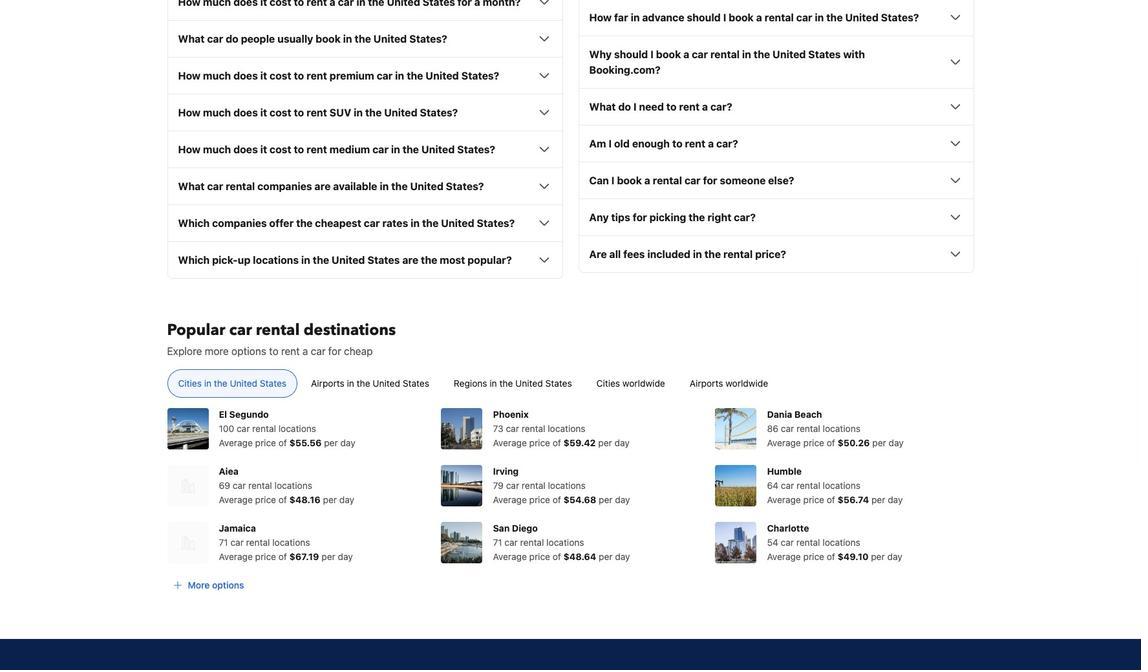 Task type: describe. For each thing, give the bounding box(es) containing it.
booking.com?
[[590, 64, 661, 76]]

to down usually
[[294, 70, 304, 82]]

in inside button
[[347, 378, 354, 389]]

day inside el segundo 100 car rental locations average price of $55.56 per day
[[341, 438, 356, 449]]

cities worldwide
[[597, 378, 666, 389]]

73
[[493, 423, 504, 434]]

average inside el segundo 100 car rental locations average price of $55.56 per day
[[219, 438, 253, 449]]

$59.42
[[564, 438, 596, 449]]

cost for suv
[[270, 107, 292, 119]]

71 inside san diego 71 car rental locations average price of $48.64 per day
[[493, 537, 502, 548]]

of for aiea 69 car rental locations average price of $48.16 per day
[[279, 494, 287, 505]]

average for charlotte 54 car rental locations average price of $49.10 per day
[[768, 551, 802, 562]]

airports worldwide
[[690, 378, 769, 389]]

in up why should i book a car rental in the united states with booking.com? dropdown button
[[815, 12, 825, 23]]

day for humble 64 car rental locations average price of $56.74 per day
[[888, 494, 903, 505]]

average inside dania beach 86 car rental locations average price of $50.26 per day
[[768, 438, 802, 449]]

locations inside irving 79 car rental locations average price of $54.68 per day
[[548, 480, 586, 491]]

cheap car rental in el segundo image
[[167, 408, 209, 450]]

average for phoenix 73 car rental locations average price of $59.42 per day
[[493, 438, 527, 449]]

car? for what do i need to rent a car?
[[711, 101, 733, 113]]

a down why should i book a car rental in the united states with booking.com? at the top right of page
[[703, 101, 709, 113]]

average for humble 64 car rental locations average price of $56.74 per day
[[768, 494, 802, 505]]

dania
[[768, 409, 793, 420]]

what for what car do people usually book in the united states?
[[178, 33, 205, 45]]

irving
[[493, 466, 519, 477]]

tab list containing cities in the united states
[[157, 370, 985, 399]]

day for irving 79 car rental locations average price of $54.68 per day
[[615, 494, 631, 505]]

average inside san diego 71 car rental locations average price of $48.64 per day
[[493, 551, 527, 562]]

states for cities in the united states
[[260, 378, 287, 389]]

the inside button
[[357, 378, 370, 389]]

far
[[615, 12, 629, 23]]

companies inside "what car rental companies are available in the united states?" dropdown button
[[258, 181, 312, 192]]

why should i book a car rental in the united states with booking.com? button
[[590, 47, 964, 78]]

regions
[[454, 378, 488, 389]]

rental inside dropdown button
[[724, 249, 753, 260]]

71 inside "jamaica 71 car rental locations average price of $67.19 per day"
[[219, 537, 228, 548]]

locations inside el segundo 100 car rental locations average price of $55.56 per day
[[279, 423, 316, 434]]

rental inside popular car rental destinations explore more options to rent a car for cheap
[[256, 320, 300, 341]]

a inside why should i book a car rental in the united states with booking.com?
[[684, 49, 690, 60]]

$48.16
[[290, 494, 321, 505]]

how far in advance should i book a rental car in the united states? button
[[590, 10, 964, 25]]

book inside why should i book a car rental in the united states with booking.com?
[[657, 49, 682, 60]]

day for phoenix 73 car rental locations average price of $59.42 per day
[[615, 438, 630, 449]]

charlotte
[[768, 523, 810, 534]]

in right medium
[[391, 144, 400, 155]]

how for how much does it cost to rent suv in the united states?
[[178, 107, 201, 119]]

airports for airports worldwide
[[690, 378, 724, 389]]

advance
[[643, 12, 685, 23]]

are all fees included in the rental price? button
[[590, 247, 964, 262]]

rental inside the aiea 69 car rental locations average price of $48.16 per day
[[248, 480, 272, 491]]

more
[[205, 346, 229, 357]]

car inside charlotte 54 car rental locations average price of $49.10 per day
[[781, 537, 795, 548]]

cost for premium
[[270, 70, 292, 82]]

i inside what do i need to rent a car? dropdown button
[[634, 101, 637, 113]]

phoenix 73 car rental locations average price of $59.42 per day
[[493, 409, 630, 449]]

1 horizontal spatial for
[[633, 212, 648, 223]]

of inside dania beach 86 car rental locations average price of $50.26 per day
[[827, 438, 836, 449]]

jamaica 71 car rental locations average price of $67.19 per day
[[219, 523, 353, 562]]

54
[[768, 537, 779, 548]]

how much does it cost to rent suv in the united states?
[[178, 107, 458, 119]]

0 horizontal spatial are
[[315, 181, 331, 192]]

of for jamaica 71 car rental locations average price of $67.19 per day
[[279, 551, 287, 562]]

locations inside the aiea 69 car rental locations average price of $48.16 per day
[[275, 480, 312, 491]]

included
[[648, 249, 691, 260]]

united inside button
[[373, 378, 400, 389]]

how much does it cost to rent medium car in the united states? button
[[178, 142, 552, 157]]

cheapest
[[315, 218, 362, 229]]

destinations
[[304, 320, 396, 341]]

cheap car rental in irving image
[[442, 465, 483, 507]]

rates
[[383, 218, 408, 229]]

people
[[241, 33, 275, 45]]

price for humble 64 car rental locations average price of $56.74 per day
[[804, 494, 825, 505]]

per inside dania beach 86 car rental locations average price of $50.26 per day
[[873, 438, 887, 449]]

car? inside any tips for picking the right car? dropdown button
[[734, 212, 756, 223]]

which for which companies offer the cheapest car rates  in the united states?
[[178, 218, 210, 229]]

in right available
[[380, 181, 389, 192]]

car inside "jamaica 71 car rental locations average price of $67.19 per day"
[[231, 537, 244, 548]]

rental inside phoenix 73 car rental locations average price of $59.42 per day
[[522, 423, 546, 434]]

of for phoenix 73 car rental locations average price of $59.42 per day
[[553, 438, 561, 449]]

how for how much does it cost to rent medium car in the united states?
[[178, 144, 201, 155]]

which pick-up locations in the united states are the most popular? button
[[178, 253, 552, 268]]

$48.64
[[564, 551, 597, 562]]

can i book a rental car for someone else?
[[590, 175, 795, 187]]

average for aiea 69 car rental locations average price of $48.16 per day
[[219, 494, 253, 505]]

locations inside phoenix 73 car rental locations average price of $59.42 per day
[[548, 423, 586, 434]]

regions in the united states button
[[443, 370, 583, 398]]

car inside the aiea 69 car rental locations average price of $48.16 per day
[[233, 480, 246, 491]]

what car do people usually book in the united states? button
[[178, 31, 552, 47]]

how far in advance should i book a rental car in the united states?
[[590, 12, 920, 23]]

rental inside "jamaica 71 car rental locations average price of $67.19 per day"
[[246, 537, 270, 548]]

car inside dropdown button
[[377, 70, 393, 82]]

locations inside dania beach 86 car rental locations average price of $50.26 per day
[[823, 423, 861, 434]]

airports in the united states button
[[300, 370, 441, 398]]

100
[[219, 423, 234, 434]]

per for aiea 69 car rental locations average price of $48.16 per day
[[323, 494, 337, 505]]

price for irving 79 car rental locations average price of $54.68 per day
[[530, 494, 551, 505]]

$55.56
[[290, 438, 322, 449]]

car inside humble 64 car rental locations average price of $56.74 per day
[[781, 480, 795, 491]]

states down 'rates'
[[368, 254, 400, 266]]

rental inside "what car rental companies are available in the united states?" dropdown button
[[226, 181, 255, 192]]

per for charlotte 54 car rental locations average price of $49.10 per day
[[872, 551, 886, 562]]

why
[[590, 49, 612, 60]]

humble
[[768, 466, 802, 477]]

car inside phoenix 73 car rental locations average price of $59.42 per day
[[506, 423, 520, 434]]

san diego 71 car rental locations average price of $48.64 per day
[[493, 523, 631, 562]]

charlotte 54 car rental locations average price of $49.10 per day
[[768, 523, 903, 562]]

which pick-up locations in the united states are the most popular?
[[178, 254, 512, 266]]

how for how far in advance should i book a rental car in the united states?
[[590, 12, 612, 23]]

locations inside san diego 71 car rental locations average price of $48.64 per day
[[547, 537, 585, 548]]

states for airports in the united states
[[403, 378, 430, 389]]

day inside san diego 71 car rental locations average price of $48.64 per day
[[616, 551, 631, 562]]

$54.68
[[564, 494, 597, 505]]

it for premium
[[260, 70, 267, 82]]

does for how much does it cost to rent premium car in the united states?
[[234, 70, 258, 82]]

price for charlotte 54 car rental locations average price of $49.10 per day
[[804, 551, 825, 562]]

fees
[[624, 249, 645, 260]]

aiea
[[219, 466, 239, 477]]

states inside why should i book a car rental in the united states with booking.com?
[[809, 49, 841, 60]]

book inside "can i book a rental car for someone else?" dropdown button
[[617, 175, 642, 187]]

in down which companies offer the cheapest car rates  in the united states? at the top
[[301, 254, 311, 266]]

cheap car rental in dania beach image
[[716, 408, 757, 450]]

old
[[615, 138, 630, 150]]

1 vertical spatial are
[[403, 254, 419, 266]]

which for which pick-up locations in the united states are the most popular?
[[178, 254, 210, 266]]

usually
[[278, 33, 313, 45]]

rental inside "can i book a rental car for someone else?" dropdown button
[[653, 175, 683, 187]]

cities in the united states button
[[167, 370, 298, 398]]

of for humble 64 car rental locations average price of $56.74 per day
[[827, 494, 836, 505]]

how much does it cost to rent premium car in the united states?
[[178, 70, 500, 82]]

rental inside san diego 71 car rental locations average price of $48.64 per day
[[521, 537, 544, 548]]

in up premium
[[343, 33, 352, 45]]

cities in the united states
[[178, 378, 287, 389]]

united inside button
[[516, 378, 543, 389]]

medium
[[330, 144, 370, 155]]

i inside "can i book a rental car for someone else?" dropdown button
[[612, 175, 615, 187]]

am
[[590, 138, 607, 150]]

a up why should i book a car rental in the united states with booking.com? dropdown button
[[757, 12, 763, 23]]

can i book a rental car for someone else? button
[[590, 173, 964, 188]]

in inside why should i book a car rental in the united states with booking.com?
[[743, 49, 752, 60]]

worldwide for airports worldwide
[[726, 378, 769, 389]]

rental inside why should i book a car rental in the united states with booking.com?
[[711, 49, 740, 60]]

what do i need to rent a car?
[[590, 101, 733, 113]]

it for suv
[[260, 107, 267, 119]]

book inside how far in advance should i book a rental car in the united states? dropdown button
[[729, 12, 754, 23]]

i inside am i old enough to rent a car? dropdown button
[[609, 138, 612, 150]]

united inside why should i book a car rental in the united states with booking.com?
[[773, 49, 806, 60]]

0 vertical spatial do
[[226, 33, 239, 45]]

$50.26
[[838, 438, 871, 449]]

enough
[[633, 138, 670, 150]]

tips
[[612, 212, 631, 223]]

rental inside charlotte 54 car rental locations average price of $49.10 per day
[[797, 537, 821, 548]]

with
[[844, 49, 866, 60]]

can
[[590, 175, 609, 187]]

why should i book a car rental in the united states with booking.com?
[[590, 49, 866, 76]]

how much does it cost to rent premium car in the united states? button
[[178, 68, 552, 84]]

popular?
[[468, 254, 512, 266]]

worldwide for cities worldwide
[[623, 378, 666, 389]]

picking
[[650, 212, 687, 223]]

car inside why should i book a car rental in the united states with booking.com?
[[692, 49, 708, 60]]

states for regions in the united states
[[546, 378, 572, 389]]

does for how much does it cost to rent medium car in the united states?
[[234, 144, 258, 155]]

rental inside how far in advance should i book a rental car in the united states? dropdown button
[[765, 12, 794, 23]]

locations inside "jamaica 71 car rental locations average price of $67.19 per day"
[[273, 537, 310, 548]]

need
[[640, 101, 664, 113]]

car inside irving 79 car rental locations average price of $54.68 per day
[[506, 480, 520, 491]]

which companies offer the cheapest car rates  in the united states?
[[178, 218, 515, 229]]

any
[[590, 212, 609, 223]]

popular car rental destinations explore more options to rent a car for cheap
[[167, 320, 396, 357]]

cheap car rental in jamaica image
[[167, 522, 209, 564]]

of inside san diego 71 car rental locations average price of $48.64 per day
[[553, 551, 561, 562]]

offer
[[269, 218, 294, 229]]

most
[[440, 254, 465, 266]]

day for aiea 69 car rental locations average price of $48.16 per day
[[340, 494, 355, 505]]

price for aiea 69 car rental locations average price of $48.16 per day
[[255, 494, 276, 505]]

i inside why should i book a car rental in the united states with booking.com?
[[651, 49, 654, 60]]

rental inside humble 64 car rental locations average price of $56.74 per day
[[797, 480, 821, 491]]

cities for cities worldwide
[[597, 378, 621, 389]]

book inside what car do people usually book in the united states? dropdown button
[[316, 33, 341, 45]]

are all fees included in the rental price?
[[590, 249, 787, 260]]

right
[[708, 212, 732, 223]]

day for jamaica 71 car rental locations average price of $67.19 per day
[[338, 551, 353, 562]]

how much does it cost to rent medium car in the united states?
[[178, 144, 496, 155]]

beach
[[795, 409, 823, 420]]

i inside how far in advance should i book a rental car in the united states? dropdown button
[[724, 12, 727, 23]]

options inside button
[[212, 580, 244, 591]]

segundo
[[229, 409, 269, 420]]

a down enough
[[645, 175, 651, 187]]

a up can i book a rental car for someone else? on the right top of the page
[[709, 138, 714, 150]]



Task type: vqa. For each thing, say whether or not it's contained in the screenshot.
the bottom do
yes



Task type: locate. For each thing, give the bounding box(es) containing it.
cost for medium
[[270, 144, 292, 155]]

1 which from the top
[[178, 218, 210, 229]]

in inside dropdown button
[[694, 249, 703, 260]]

book right usually
[[316, 33, 341, 45]]

for right tips at the top of the page
[[633, 212, 648, 223]]

2 much from the top
[[203, 107, 231, 119]]

what
[[178, 33, 205, 45], [590, 101, 616, 113], [178, 181, 205, 192]]

1 vertical spatial car?
[[717, 138, 739, 150]]

what car do people usually book in the united states?
[[178, 33, 448, 45]]

the inside why should i book a car rental in the united states with booking.com?
[[754, 49, 771, 60]]

cheap car rental in phoenix image
[[442, 408, 483, 450]]

per right "$59.42"
[[599, 438, 613, 449]]

2 vertical spatial what
[[178, 181, 205, 192]]

cities for cities in the united states
[[178, 378, 202, 389]]

el
[[219, 409, 227, 420]]

diego
[[512, 523, 538, 534]]

price inside humble 64 car rental locations average price of $56.74 per day
[[804, 494, 825, 505]]

day right $49.10
[[888, 551, 903, 562]]

average down 86
[[768, 438, 802, 449]]

average for irving 79 car rental locations average price of $54.68 per day
[[493, 494, 527, 505]]

0 horizontal spatial should
[[615, 49, 649, 60]]

average down 69
[[219, 494, 253, 505]]

1 horizontal spatial worldwide
[[726, 378, 769, 389]]

0 vertical spatial should
[[687, 12, 721, 23]]

1 vertical spatial it
[[260, 107, 267, 119]]

day right "$59.42"
[[615, 438, 630, 449]]

more
[[188, 580, 210, 591]]

states inside button
[[546, 378, 572, 389]]

car inside san diego 71 car rental locations average price of $48.64 per day
[[505, 537, 518, 548]]

per inside san diego 71 car rental locations average price of $48.64 per day
[[599, 551, 613, 562]]

more options
[[188, 580, 244, 591]]

does for how much does it cost to rent suv in the united states?
[[234, 107, 258, 119]]

for left cheap
[[329, 346, 342, 357]]

for inside popular car rental destinations explore more options to rent a car for cheap
[[329, 346, 342, 357]]

am i old enough to rent a car? button
[[590, 136, 964, 152]]

of left the $48.64
[[553, 551, 561, 562]]

1 horizontal spatial should
[[687, 12, 721, 23]]

to right need
[[667, 101, 677, 113]]

car? up "someone"
[[717, 138, 739, 150]]

cities inside cities in the united states 'button'
[[178, 378, 202, 389]]

cheap car rental in humble image
[[716, 465, 757, 507]]

do
[[226, 33, 239, 45], [619, 101, 632, 113]]

in down cheap
[[347, 378, 354, 389]]

much for how much does it cost to rent medium car in the united states?
[[203, 144, 231, 155]]

of left $54.68
[[553, 494, 561, 505]]

2 71 from the left
[[493, 537, 502, 548]]

per right $48.16
[[323, 494, 337, 505]]

cheap
[[344, 346, 373, 357]]

states
[[809, 49, 841, 60], [368, 254, 400, 266], [260, 378, 287, 389], [403, 378, 430, 389], [546, 378, 572, 389]]

cost down usually
[[270, 70, 292, 82]]

cost inside dropdown button
[[270, 144, 292, 155]]

all
[[610, 249, 621, 260]]

irving 79 car rental locations average price of $54.68 per day
[[493, 466, 631, 505]]

79
[[493, 480, 504, 491]]

for left "someone"
[[704, 175, 718, 187]]

suv
[[330, 107, 352, 119]]

companies inside which companies offer the cheapest car rates  in the united states? dropdown button
[[212, 218, 267, 229]]

price for phoenix 73 car rental locations average price of $59.42 per day
[[530, 438, 551, 449]]

2 horizontal spatial for
[[704, 175, 718, 187]]

cities inside cities worldwide button
[[597, 378, 621, 389]]

average down the 64
[[768, 494, 802, 505]]

1 vertical spatial which
[[178, 254, 210, 266]]

the inside dropdown button
[[705, 249, 721, 260]]

to up cities in the united states
[[269, 346, 279, 357]]

the
[[827, 12, 843, 23], [355, 33, 371, 45], [754, 49, 771, 60], [407, 70, 423, 82], [366, 107, 382, 119], [403, 144, 419, 155], [392, 181, 408, 192], [689, 212, 706, 223], [296, 218, 313, 229], [422, 218, 439, 229], [705, 249, 721, 260], [313, 254, 329, 266], [421, 254, 438, 266], [214, 378, 228, 389], [357, 378, 370, 389], [500, 378, 513, 389]]

am i old enough to rent a car?
[[590, 138, 739, 150]]

in down how far in advance should i book a rental car in the united states?
[[743, 49, 752, 60]]

price up the charlotte
[[804, 494, 825, 505]]

0 vertical spatial it
[[260, 70, 267, 82]]

airports in the united states
[[311, 378, 430, 389]]

much for how much does it cost to rent suv in the united states?
[[203, 107, 231, 119]]

of inside the aiea 69 car rental locations average price of $48.16 per day
[[279, 494, 287, 505]]

86
[[768, 423, 779, 434]]

0 vertical spatial cost
[[270, 70, 292, 82]]

much
[[203, 70, 231, 82], [203, 107, 231, 119], [203, 144, 231, 155]]

day right $67.19
[[338, 551, 353, 562]]

of for charlotte 54 car rental locations average price of $49.10 per day
[[827, 551, 836, 562]]

day
[[341, 438, 356, 449], [615, 438, 630, 449], [889, 438, 904, 449], [340, 494, 355, 505], [615, 494, 631, 505], [888, 494, 903, 505], [338, 551, 353, 562], [616, 551, 631, 562], [888, 551, 903, 562]]

of left $50.26
[[827, 438, 836, 449]]

of left $49.10
[[827, 551, 836, 562]]

in right premium
[[395, 70, 405, 82]]

day right $50.26
[[889, 438, 904, 449]]

car inside dania beach 86 car rental locations average price of $50.26 per day
[[781, 423, 795, 434]]

are down 'rates'
[[403, 254, 419, 266]]

any tips for picking the right car? button
[[590, 210, 964, 225]]

rental inside dania beach 86 car rental locations average price of $50.26 per day
[[797, 423, 821, 434]]

do left people
[[226, 33, 239, 45]]

should up booking.com?
[[615, 49, 649, 60]]

1 horizontal spatial are
[[403, 254, 419, 266]]

0 horizontal spatial worldwide
[[623, 378, 666, 389]]

locations up $67.19
[[273, 537, 310, 548]]

companies
[[258, 181, 312, 192], [212, 218, 267, 229]]

of left $55.56
[[279, 438, 287, 449]]

1 vertical spatial what
[[590, 101, 616, 113]]

3 cost from the top
[[270, 144, 292, 155]]

price inside san diego 71 car rental locations average price of $48.64 per day
[[530, 551, 551, 562]]

71 down san
[[493, 537, 502, 548]]

options right 'more'
[[212, 580, 244, 591]]

i up booking.com?
[[651, 49, 654, 60]]

2 vertical spatial does
[[234, 144, 258, 155]]

0 vertical spatial car?
[[711, 101, 733, 113]]

cheap car rental in aiea image
[[167, 465, 209, 507]]

i right 'can'
[[612, 175, 615, 187]]

price inside dania beach 86 car rental locations average price of $50.26 per day
[[804, 438, 825, 449]]

1 worldwide from the left
[[623, 378, 666, 389]]

of left "$59.42"
[[553, 438, 561, 449]]

2 vertical spatial cost
[[270, 144, 292, 155]]

united
[[846, 12, 879, 23], [374, 33, 407, 45], [773, 49, 806, 60], [426, 70, 459, 82], [384, 107, 418, 119], [422, 144, 455, 155], [410, 181, 444, 192], [441, 218, 475, 229], [332, 254, 365, 266], [230, 378, 258, 389], [373, 378, 400, 389], [516, 378, 543, 389]]

i up why should i book a car rental in the united states with booking.com? at the top right of page
[[724, 12, 727, 23]]

i
[[724, 12, 727, 23], [651, 49, 654, 60], [634, 101, 637, 113], [609, 138, 612, 150], [612, 175, 615, 187]]

0 vertical spatial does
[[234, 70, 258, 82]]

jamaica
[[219, 523, 256, 534]]

locations inside dropdown button
[[253, 254, 299, 266]]

locations up $48.16
[[275, 480, 312, 491]]

of left $56.74 on the bottom of page
[[827, 494, 836, 505]]

per right $50.26
[[873, 438, 887, 449]]

2 cities from the left
[[597, 378, 621, 389]]

options
[[232, 346, 267, 357], [212, 580, 244, 591]]

0 horizontal spatial airports
[[311, 378, 345, 389]]

per inside charlotte 54 car rental locations average price of $49.10 per day
[[872, 551, 886, 562]]

airports
[[311, 378, 345, 389], [690, 378, 724, 389]]

more options button
[[167, 574, 249, 597]]

1 vertical spatial options
[[212, 580, 244, 591]]

locations up $49.10
[[823, 537, 861, 548]]

average down the 79
[[493, 494, 527, 505]]

1 airports from the left
[[311, 378, 345, 389]]

of for irving 79 car rental locations average price of $54.68 per day
[[553, 494, 561, 505]]

states left regions
[[403, 378, 430, 389]]

of inside phoenix 73 car rental locations average price of $59.42 per day
[[553, 438, 561, 449]]

of inside charlotte 54 car rental locations average price of $49.10 per day
[[827, 551, 836, 562]]

the inside 'button'
[[214, 378, 228, 389]]

2 it from the top
[[260, 107, 267, 119]]

cities
[[178, 378, 202, 389], [597, 378, 621, 389]]

2 does from the top
[[234, 107, 258, 119]]

average inside irving 79 car rental locations average price of $54.68 per day
[[493, 494, 527, 505]]

airports down cheap
[[311, 378, 345, 389]]

locations up the $48.64
[[547, 537, 585, 548]]

worldwide
[[623, 378, 666, 389], [726, 378, 769, 389]]

states up segundo
[[260, 378, 287, 389]]

much for how much does it cost to rent premium car in the united states?
[[203, 70, 231, 82]]

options inside popular car rental destinations explore more options to rent a car for cheap
[[232, 346, 267, 357]]

price inside el segundo 100 car rental locations average price of $55.56 per day
[[255, 438, 276, 449]]

locations up $54.68
[[548, 480, 586, 491]]

2 vertical spatial car?
[[734, 212, 756, 223]]

day right $56.74 on the bottom of page
[[888, 494, 903, 505]]

1 vertical spatial much
[[203, 107, 231, 119]]

average down 73
[[493, 438, 527, 449]]

car? inside what do i need to rent a car? dropdown button
[[711, 101, 733, 113]]

locations up $56.74 on the bottom of page
[[823, 480, 861, 491]]

locations inside charlotte 54 car rental locations average price of $49.10 per day
[[823, 537, 861, 548]]

1 vertical spatial does
[[234, 107, 258, 119]]

rental
[[765, 12, 794, 23], [711, 49, 740, 60], [653, 175, 683, 187], [226, 181, 255, 192], [724, 249, 753, 260], [256, 320, 300, 341], [252, 423, 276, 434], [522, 423, 546, 434], [797, 423, 821, 434], [248, 480, 272, 491], [522, 480, 546, 491], [797, 480, 821, 491], [246, 537, 270, 548], [521, 537, 544, 548], [797, 537, 821, 548]]

in right included
[[694, 249, 703, 260]]

premium
[[330, 70, 374, 82]]

tab list
[[157, 370, 985, 399]]

2 which from the top
[[178, 254, 210, 266]]

in inside button
[[490, 378, 497, 389]]

0 horizontal spatial 71
[[219, 537, 228, 548]]

2 worldwide from the left
[[726, 378, 769, 389]]

it inside dropdown button
[[260, 144, 267, 155]]

how for how much does it cost to rent premium car in the united states?
[[178, 70, 201, 82]]

car? right the right
[[734, 212, 756, 223]]

1 it from the top
[[260, 70, 267, 82]]

0 horizontal spatial cities
[[178, 378, 202, 389]]

0 vertical spatial much
[[203, 70, 231, 82]]

a down "destinations"
[[303, 346, 308, 357]]

should
[[687, 12, 721, 23], [615, 49, 649, 60]]

2 vertical spatial it
[[260, 144, 267, 155]]

price for jamaica 71 car rental locations average price of $67.19 per day
[[255, 551, 276, 562]]

per for humble 64 car rental locations average price of $56.74 per day
[[872, 494, 886, 505]]

to down how much does it cost to rent suv in the united states?
[[294, 144, 304, 155]]

1 vertical spatial should
[[615, 49, 649, 60]]

aiea 69 car rental locations average price of $48.16 per day
[[219, 466, 355, 505]]

states up phoenix 73 car rental locations average price of $59.42 per day
[[546, 378, 572, 389]]

a inside popular car rental destinations explore more options to rent a car for cheap
[[303, 346, 308, 357]]

rental inside el segundo 100 car rental locations average price of $55.56 per day
[[252, 423, 276, 434]]

average inside phoenix 73 car rental locations average price of $59.42 per day
[[493, 438, 527, 449]]

what car rental companies are available in the united states? button
[[178, 179, 552, 194]]

phoenix
[[493, 409, 529, 420]]

someone
[[720, 175, 766, 187]]

united inside 'button'
[[230, 378, 258, 389]]

does inside how much does it cost to rent medium car in the united states? dropdown button
[[234, 144, 258, 155]]

does
[[234, 70, 258, 82], [234, 107, 258, 119], [234, 144, 258, 155]]

day right $55.56
[[341, 438, 356, 449]]

car
[[797, 12, 813, 23], [207, 33, 223, 45], [692, 49, 708, 60], [377, 70, 393, 82], [373, 144, 389, 155], [685, 175, 701, 187], [207, 181, 223, 192], [364, 218, 380, 229], [229, 320, 252, 341], [311, 346, 326, 357], [237, 423, 250, 434], [506, 423, 520, 434], [781, 423, 795, 434], [233, 480, 246, 491], [506, 480, 520, 491], [781, 480, 795, 491], [231, 537, 244, 548], [505, 537, 518, 548], [781, 537, 795, 548]]

in right suv
[[354, 107, 363, 119]]

cheap car rental in charlotte image
[[716, 522, 757, 564]]

it for medium
[[260, 144, 267, 155]]

cities worldwide button
[[586, 370, 677, 398]]

are
[[590, 249, 607, 260]]

are
[[315, 181, 331, 192], [403, 254, 419, 266]]

san
[[493, 523, 510, 534]]

0 vertical spatial options
[[232, 346, 267, 357]]

cost down how much does it cost to rent suv in the united states?
[[270, 144, 292, 155]]

companies up up
[[212, 218, 267, 229]]

how
[[590, 12, 612, 23], [178, 70, 201, 82], [178, 107, 201, 119], [178, 144, 201, 155]]

1 vertical spatial cost
[[270, 107, 292, 119]]

in right regions
[[490, 378, 497, 389]]

day inside "jamaica 71 car rental locations average price of $67.19 per day"
[[338, 551, 353, 562]]

car? for am i old enough to rent a car?
[[717, 138, 739, 150]]

day inside dania beach 86 car rental locations average price of $50.26 per day
[[889, 438, 904, 449]]

to left suv
[[294, 107, 304, 119]]

average inside charlotte 54 car rental locations average price of $49.10 per day
[[768, 551, 802, 562]]

cheap car rental in san diego image
[[442, 522, 483, 564]]

day right $54.68
[[615, 494, 631, 505]]

per
[[324, 438, 338, 449], [599, 438, 613, 449], [873, 438, 887, 449], [323, 494, 337, 505], [599, 494, 613, 505], [872, 494, 886, 505], [322, 551, 336, 562], [599, 551, 613, 562], [872, 551, 886, 562]]

1 does from the top
[[234, 70, 258, 82]]

for
[[704, 175, 718, 187], [633, 212, 648, 223], [329, 346, 342, 357]]

1 horizontal spatial do
[[619, 101, 632, 113]]

price down the charlotte
[[804, 551, 825, 562]]

price inside irving 79 car rental locations average price of $54.68 per day
[[530, 494, 551, 505]]

1 cost from the top
[[270, 70, 292, 82]]

price inside charlotte 54 car rental locations average price of $49.10 per day
[[804, 551, 825, 562]]

1 horizontal spatial 71
[[493, 537, 502, 548]]

what do i need to rent a car? button
[[590, 99, 964, 115]]

price left $67.19
[[255, 551, 276, 562]]

day for charlotte 54 car rental locations average price of $49.10 per day
[[888, 551, 903, 562]]

average down 100
[[219, 438, 253, 449]]

locations inside humble 64 car rental locations average price of $56.74 per day
[[823, 480, 861, 491]]

3 it from the top
[[260, 144, 267, 155]]

average down 54
[[768, 551, 802, 562]]

in down more
[[204, 378, 212, 389]]

0 vertical spatial are
[[315, 181, 331, 192]]

$49.10
[[838, 551, 869, 562]]

2 vertical spatial much
[[203, 144, 231, 155]]

3 much from the top
[[203, 144, 231, 155]]

day right $48.16
[[340, 494, 355, 505]]

71 down jamaica
[[219, 537, 228, 548]]

humble 64 car rental locations average price of $56.74 per day
[[768, 466, 903, 505]]

in right far
[[631, 12, 640, 23]]

$56.74
[[838, 494, 870, 505]]

explore
[[167, 346, 202, 357]]

per for irving 79 car rental locations average price of $54.68 per day
[[599, 494, 613, 505]]

regions in the united states
[[454, 378, 572, 389]]

per right $49.10
[[872, 551, 886, 562]]

do left need
[[619, 101, 632, 113]]

of left $67.19
[[279, 551, 287, 562]]

does inside how much does it cost to rent suv in the united states? dropdown button
[[234, 107, 258, 119]]

in inside 'button'
[[204, 378, 212, 389]]

1 vertical spatial do
[[619, 101, 632, 113]]

price inside "jamaica 71 car rental locations average price of $67.19 per day"
[[255, 551, 276, 562]]

what for what do i need to rent a car?
[[590, 101, 616, 113]]

average for jamaica 71 car rental locations average price of $67.19 per day
[[219, 551, 253, 562]]

states inside button
[[403, 378, 430, 389]]

airports inside airports in the united states button
[[311, 378, 345, 389]]

i left need
[[634, 101, 637, 113]]

in right 'rates'
[[411, 218, 420, 229]]

per for phoenix 73 car rental locations average price of $59.42 per day
[[599, 438, 613, 449]]

2 airports from the left
[[690, 378, 724, 389]]

does inside how much does it cost to rent premium car in the united states? dropdown button
[[234, 70, 258, 82]]

airports for airports in the united states
[[311, 378, 345, 389]]

any tips for picking the right car?
[[590, 212, 756, 223]]

0 horizontal spatial for
[[329, 346, 342, 357]]

71
[[219, 537, 228, 548], [493, 537, 502, 548]]

should right advance
[[687, 12, 721, 23]]

should inside why should i book a car rental in the united states with booking.com?
[[615, 49, 649, 60]]

dania beach 86 car rental locations average price of $50.26 per day
[[768, 409, 904, 449]]

car? inside am i old enough to rent a car? dropdown button
[[717, 138, 739, 150]]

what for what car rental companies are available in the united states?
[[178, 181, 205, 192]]

price inside the aiea 69 car rental locations average price of $48.16 per day
[[255, 494, 276, 505]]

0 vertical spatial what
[[178, 33, 205, 45]]

what car rental companies are available in the united states?
[[178, 181, 484, 192]]

airports inside airports worldwide button
[[690, 378, 724, 389]]

the inside button
[[500, 378, 513, 389]]

1 horizontal spatial cities
[[597, 378, 621, 389]]

rental inside irving 79 car rental locations average price of $54.68 per day
[[522, 480, 546, 491]]

locations up $55.56
[[279, 423, 316, 434]]

1 horizontal spatial airports
[[690, 378, 724, 389]]

1 71 from the left
[[219, 537, 228, 548]]

locations
[[253, 254, 299, 266], [279, 423, 316, 434], [548, 423, 586, 434], [823, 423, 861, 434], [275, 480, 312, 491], [548, 480, 586, 491], [823, 480, 861, 491], [273, 537, 310, 548], [547, 537, 585, 548], [823, 537, 861, 548]]

per right $54.68
[[599, 494, 613, 505]]

2 cost from the top
[[270, 107, 292, 119]]

day inside humble 64 car rental locations average price of $56.74 per day
[[888, 494, 903, 505]]

which
[[178, 218, 210, 229], [178, 254, 210, 266]]

0 vertical spatial which
[[178, 218, 210, 229]]

rent inside popular car rental destinations explore more options to rent a car for cheap
[[281, 346, 300, 357]]

per right the $48.64
[[599, 551, 613, 562]]

per for jamaica 71 car rental locations average price of $67.19 per day
[[322, 551, 336, 562]]

popular
[[167, 320, 226, 341]]

price down beach
[[804, 438, 825, 449]]

1 cities from the left
[[178, 378, 202, 389]]

1 vertical spatial for
[[633, 212, 648, 223]]

average
[[219, 438, 253, 449], [493, 438, 527, 449], [768, 438, 802, 449], [219, 494, 253, 505], [493, 494, 527, 505], [768, 494, 802, 505], [219, 551, 253, 562], [493, 551, 527, 562], [768, 551, 802, 562]]

which companies offer the cheapest car rates  in the united states? button
[[178, 216, 552, 231]]

0 horizontal spatial do
[[226, 33, 239, 45]]

price down segundo
[[255, 438, 276, 449]]

car inside el segundo 100 car rental locations average price of $55.56 per day
[[237, 423, 250, 434]]

to inside popular car rental destinations explore more options to rent a car for cheap
[[269, 346, 279, 357]]

book up why should i book a car rental in the united states with booking.com? at the top right of page
[[729, 12, 754, 23]]

to
[[294, 70, 304, 82], [667, 101, 677, 113], [294, 107, 304, 119], [673, 138, 683, 150], [294, 144, 304, 155], [269, 346, 279, 357]]

available
[[333, 181, 378, 192]]

1 much from the top
[[203, 70, 231, 82]]

3 does from the top
[[234, 144, 258, 155]]

day inside the aiea 69 car rental locations average price of $48.16 per day
[[340, 494, 355, 505]]

in
[[631, 12, 640, 23], [815, 12, 825, 23], [343, 33, 352, 45], [743, 49, 752, 60], [395, 70, 405, 82], [354, 107, 363, 119], [391, 144, 400, 155], [380, 181, 389, 192], [411, 218, 420, 229], [694, 249, 703, 260], [301, 254, 311, 266], [204, 378, 212, 389], [347, 378, 354, 389], [490, 378, 497, 389]]

airports worldwide button
[[679, 370, 780, 398]]

el segundo 100 car rental locations average price of $55.56 per day
[[219, 409, 356, 449]]

car?
[[711, 101, 733, 113], [717, 138, 739, 150], [734, 212, 756, 223]]

of inside el segundo 100 car rental locations average price of $55.56 per day
[[279, 438, 287, 449]]

which inside which companies offer the cheapest car rates  in the united states? dropdown button
[[178, 218, 210, 229]]

price left "$59.42"
[[530, 438, 551, 449]]

per inside humble 64 car rental locations average price of $56.74 per day
[[872, 494, 886, 505]]

car? down why should i book a car rental in the united states with booking.com? at the top right of page
[[711, 101, 733, 113]]

1 vertical spatial companies
[[212, 218, 267, 229]]

0 vertical spatial for
[[704, 175, 718, 187]]

book down advance
[[657, 49, 682, 60]]

per right $56.74 on the bottom of page
[[872, 494, 886, 505]]

day inside phoenix 73 car rental locations average price of $59.42 per day
[[615, 438, 630, 449]]

locations right up
[[253, 254, 299, 266]]

0 vertical spatial companies
[[258, 181, 312, 192]]

day inside irving 79 car rental locations average price of $54.68 per day
[[615, 494, 631, 505]]

to right enough
[[673, 138, 683, 150]]

of left $48.16
[[279, 494, 287, 505]]

average down jamaica
[[219, 551, 253, 562]]

per inside el segundo 100 car rental locations average price of $55.56 per day
[[324, 438, 338, 449]]

options right more
[[232, 346, 267, 357]]

rent
[[307, 70, 327, 82], [680, 101, 700, 113], [307, 107, 327, 119], [685, 138, 706, 150], [307, 144, 327, 155], [281, 346, 300, 357]]

states left with
[[809, 49, 841, 60]]

2 vertical spatial for
[[329, 346, 342, 357]]

states?
[[882, 12, 920, 23], [410, 33, 448, 45], [462, 70, 500, 82], [420, 107, 458, 119], [458, 144, 496, 155], [446, 181, 484, 192], [477, 218, 515, 229]]

per right $67.19
[[322, 551, 336, 562]]

$67.19
[[290, 551, 319, 562]]



